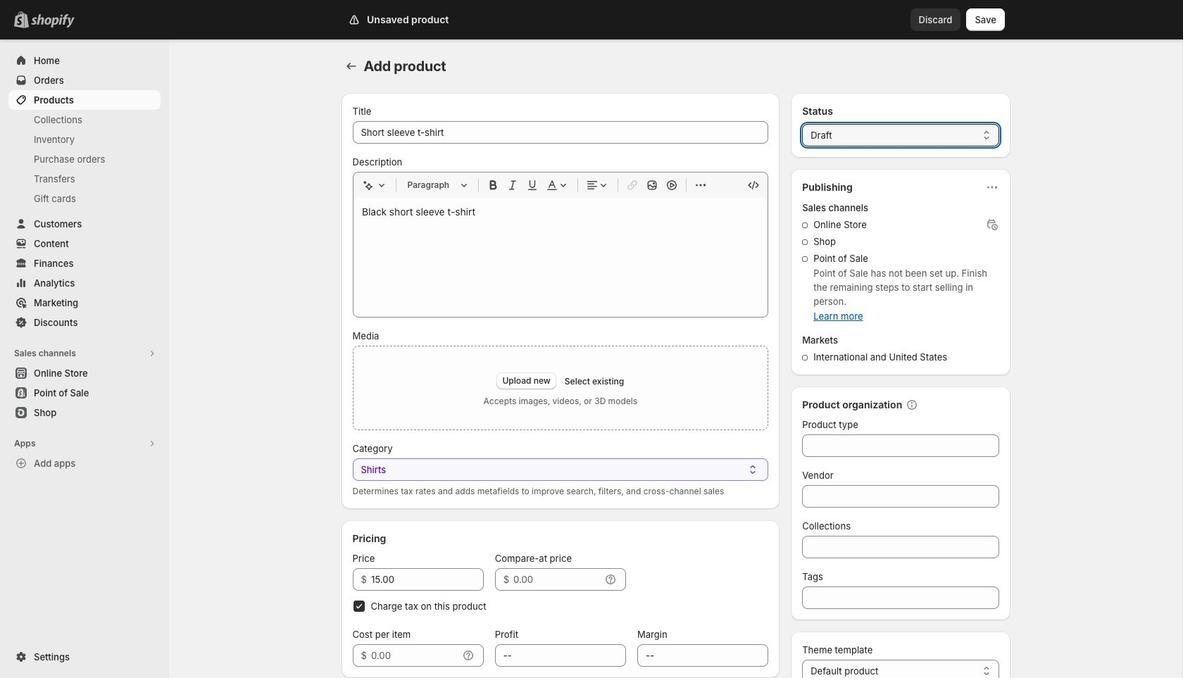Task type: locate. For each thing, give the bounding box(es) containing it.
  text field
[[371, 569, 484, 591], [514, 569, 601, 591], [371, 645, 459, 667]]

None text field
[[353, 459, 769, 481], [803, 486, 1000, 508], [495, 645, 626, 667], [353, 459, 769, 481], [803, 486, 1000, 508], [495, 645, 626, 667]]

None text field
[[803, 435, 1000, 457], [803, 536, 1000, 559], [803, 587, 1000, 610], [638, 645, 769, 667], [803, 435, 1000, 457], [803, 536, 1000, 559], [803, 587, 1000, 610], [638, 645, 769, 667]]

Short sleeve t-shirt text field
[[353, 121, 769, 144]]



Task type: describe. For each thing, give the bounding box(es) containing it.
shopify image
[[31, 14, 75, 28]]



